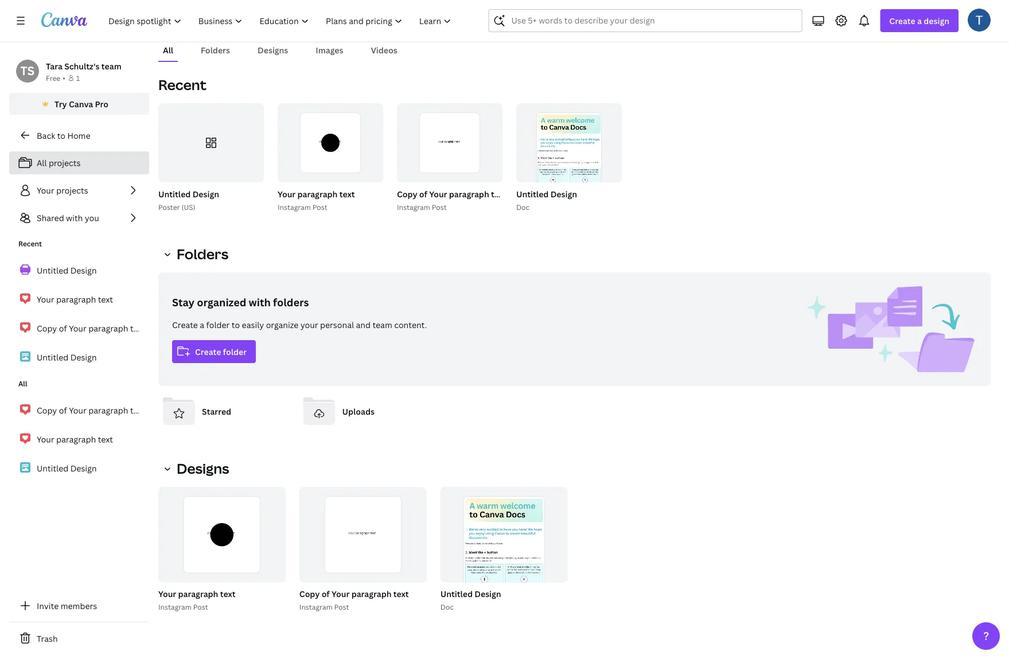 Task type: describe. For each thing, give the bounding box(es) containing it.
folder inside create folder button
[[223, 346, 247, 357]]

•
[[63, 73, 65, 83]]

create for create a folder to easily organize your personal and team content.
[[172, 320, 198, 330]]

untitled design poster (us)
[[158, 189, 219, 212]]

folders inside dropdown button
[[177, 245, 228, 264]]

your paragraph text link for of
[[9, 427, 149, 451]]

schultz's
[[64, 61, 100, 71]]

folders
[[273, 295, 309, 309]]

0 vertical spatial folder
[[206, 320, 230, 330]]

shared with you link
[[9, 207, 149, 229]]

copy of your paragraph text instagram post for top copy of your paragraph text 'button'
[[397, 189, 506, 212]]

2 vertical spatial all
[[18, 379, 27, 388]]

stay
[[172, 295, 194, 309]]

0 horizontal spatial to
[[57, 130, 65, 141]]

design
[[924, 15, 949, 26]]

images
[[316, 45, 343, 56]]

0 horizontal spatial recent
[[18, 239, 42, 248]]

all projects
[[37, 157, 81, 168]]

2 copy of your paragraph text link from the top
[[9, 398, 149, 422]]

all for the all button at left
[[163, 45, 173, 56]]

1 vertical spatial copy of your paragraph text button
[[299, 587, 409, 602]]

starred
[[202, 406, 231, 417]]

designs button
[[158, 457, 236, 480]]

you
[[85, 213, 99, 223]]

a for design
[[917, 15, 922, 26]]

canva
[[69, 98, 93, 109]]

folders inside button
[[201, 45, 230, 56]]

2 for your paragraph text
[[372, 170, 375, 177]]

invite members button
[[9, 594, 149, 617]]

create folder
[[195, 346, 247, 357]]

list containing all projects
[[9, 151, 149, 229]]

back to home
[[37, 130, 90, 141]]

create a design
[[889, 15, 949, 26]]

0 horizontal spatial 1
[[76, 73, 80, 83]]

uploads
[[342, 406, 375, 417]]

try canva pro button
[[9, 93, 149, 115]]

1 horizontal spatial your paragraph text button
[[278, 187, 355, 202]]

a for folder
[[200, 320, 204, 330]]

designs inside dropdown button
[[177, 459, 229, 478]]

untitled design for 3rd untitled design link from the top of the page
[[37, 463, 97, 474]]

create for create a design
[[889, 15, 915, 26]]

shared
[[37, 213, 64, 223]]

list containing untitled design
[[9, 258, 149, 369]]

starred link
[[158, 391, 289, 432]]

0 horizontal spatial untitled design button
[[158, 187, 219, 202]]

folders button
[[196, 39, 235, 61]]

home
[[67, 130, 90, 141]]

tara schultz's team
[[46, 61, 121, 71]]

1 vertical spatial to
[[232, 320, 240, 330]]

images button
[[311, 39, 348, 61]]

1 copy of your paragraph text from the top
[[37, 323, 145, 334]]

design inside untitled design poster (us)
[[193, 189, 219, 200]]

2 for copy of your paragraph text
[[491, 170, 495, 177]]

videos button
[[366, 39, 402, 61]]

your paragraph text for of
[[37, 434, 113, 445]]

untitled design doc for the middle untitled design button
[[440, 589, 501, 612]]

doc for the middle untitled design button
[[440, 603, 454, 612]]

untitled inside untitled design poster (us)
[[158, 189, 191, 200]]

tara schultz's team image
[[16, 60, 39, 83]]

tara schultz's team element
[[16, 60, 39, 83]]

free
[[46, 73, 60, 83]]

copy of your paragraph text instagram post for bottommost copy of your paragraph text 'button'
[[299, 589, 409, 612]]

trash link
[[9, 627, 149, 650]]

(us)
[[182, 202, 195, 212]]

your projects
[[37, 185, 88, 196]]

1 horizontal spatial recent
[[158, 76, 206, 94]]

3 untitled design link from the top
[[9, 456, 149, 480]]

poster
[[158, 202, 180, 212]]

1 of 2 for your paragraph text
[[357, 170, 375, 177]]



Task type: vqa. For each thing, say whether or not it's contained in the screenshot.
LIFE on the top right
no



Task type: locate. For each thing, give the bounding box(es) containing it.
a
[[917, 15, 922, 26], [200, 320, 204, 330]]

try
[[55, 98, 67, 109]]

1 untitled design from the top
[[37, 265, 97, 276]]

2 vertical spatial untitled design link
[[9, 456, 149, 480]]

1 vertical spatial recent
[[18, 239, 42, 248]]

top level navigation element
[[101, 9, 461, 32]]

uploads link
[[299, 391, 430, 432]]

untitled
[[158, 189, 191, 200], [516, 189, 549, 200], [37, 265, 68, 276], [37, 352, 68, 363], [37, 463, 68, 474], [440, 589, 473, 600]]

1 vertical spatial list
[[9, 258, 149, 369]]

folder
[[206, 320, 230, 330], [223, 346, 247, 357]]

with left you
[[66, 213, 83, 223]]

organized
[[197, 295, 246, 309]]

list containing copy of your paragraph text
[[9, 398, 149, 480]]

1 list from the top
[[9, 151, 149, 229]]

your paragraph text instagram post for the leftmost your paragraph text button
[[158, 589, 235, 612]]

1 horizontal spatial untitled design button
[[440, 587, 501, 602]]

personal
[[320, 320, 354, 330]]

2 list from the top
[[9, 258, 149, 369]]

0 horizontal spatial untitled design doc
[[440, 589, 501, 612]]

all for all projects
[[37, 157, 47, 168]]

create
[[889, 15, 915, 26], [172, 320, 198, 330], [195, 346, 221, 357]]

projects down back to home
[[49, 157, 81, 168]]

team
[[101, 61, 121, 71], [373, 320, 392, 330]]

your paragraph text link
[[9, 287, 149, 311], [9, 427, 149, 451]]

recent down the all button at left
[[158, 76, 206, 94]]

0 vertical spatial list
[[9, 151, 149, 229]]

0 horizontal spatial your paragraph text instagram post
[[158, 589, 235, 612]]

0 vertical spatial copy of your paragraph text link
[[9, 316, 149, 340]]

create for create folder
[[195, 346, 221, 357]]

try canva pro
[[55, 98, 108, 109]]

0 horizontal spatial your paragraph text button
[[158, 587, 235, 602]]

organize
[[266, 320, 298, 330]]

your
[[37, 185, 54, 196], [278, 189, 296, 200], [429, 189, 447, 200], [37, 294, 54, 305], [69, 323, 87, 334], [69, 405, 87, 416], [37, 434, 54, 445], [158, 589, 176, 600], [332, 589, 350, 600]]

folder down easily
[[223, 346, 247, 357]]

1 for copy
[[476, 170, 479, 177]]

list
[[9, 151, 149, 229], [9, 258, 149, 369], [9, 398, 149, 480]]

1 horizontal spatial 1 of 2
[[476, 170, 495, 177]]

doc for untitled design button to the right
[[516, 202, 530, 212]]

0 vertical spatial designs
[[258, 45, 288, 56]]

designs button
[[253, 39, 293, 61]]

a up create folder button
[[200, 320, 204, 330]]

1 untitled design link from the top
[[9, 258, 149, 283]]

0 vertical spatial to
[[57, 130, 65, 141]]

post
[[313, 202, 327, 212], [432, 202, 447, 212], [193, 603, 208, 612], [334, 603, 349, 612]]

1
[[76, 73, 80, 83], [357, 170, 360, 177], [476, 170, 479, 177]]

2 2 from the left
[[491, 170, 495, 177]]

folder down organized
[[206, 320, 230, 330]]

to left easily
[[232, 320, 240, 330]]

create inside dropdown button
[[889, 15, 915, 26]]

copy of your paragraph text button
[[397, 187, 506, 202], [299, 587, 409, 602]]

1 vertical spatial designs
[[177, 459, 229, 478]]

tara schultz image
[[968, 8, 991, 31]]

0 vertical spatial your paragraph text link
[[9, 287, 149, 311]]

1 horizontal spatial your paragraph text instagram post
[[278, 189, 355, 212]]

1 vertical spatial folders
[[177, 245, 228, 264]]

untitled design button
[[158, 187, 219, 202], [516, 187, 577, 202], [440, 587, 501, 602]]

create down stay on the left of the page
[[172, 320, 198, 330]]

team right "and"
[[373, 320, 392, 330]]

1 your paragraph text from the top
[[37, 294, 113, 305]]

your paragraph text button
[[278, 187, 355, 202], [158, 587, 235, 602]]

folders down (us)
[[177, 245, 228, 264]]

to
[[57, 130, 65, 141], [232, 320, 240, 330]]

trash
[[37, 633, 58, 644]]

with up easily
[[249, 295, 271, 309]]

0 vertical spatial copy of your paragraph text instagram post
[[397, 189, 506, 212]]

2 copy of your paragraph text from the top
[[37, 405, 145, 416]]

0 horizontal spatial designs
[[177, 459, 229, 478]]

your paragraph text
[[37, 294, 113, 305], [37, 434, 113, 445]]

stay organized with folders
[[172, 295, 309, 309]]

designs
[[258, 45, 288, 56], [177, 459, 229, 478]]

create left design
[[889, 15, 915, 26]]

1 vertical spatial team
[[373, 320, 392, 330]]

1 vertical spatial copy of your paragraph text
[[37, 405, 145, 416]]

1 vertical spatial untitled design link
[[9, 345, 149, 369]]

3 untitled design from the top
[[37, 463, 97, 474]]

0 vertical spatial a
[[917, 15, 922, 26]]

your paragraph text link for design
[[9, 287, 149, 311]]

1 vertical spatial with
[[249, 295, 271, 309]]

doc
[[516, 202, 530, 212], [440, 603, 454, 612]]

untitled design link
[[9, 258, 149, 283], [9, 345, 149, 369], [9, 456, 149, 480]]

1 vertical spatial projects
[[56, 185, 88, 196]]

projects up shared with you
[[56, 185, 88, 196]]

and
[[356, 320, 371, 330]]

design
[[193, 189, 219, 200], [550, 189, 577, 200], [70, 265, 97, 276], [70, 352, 97, 363], [70, 463, 97, 474], [475, 589, 501, 600]]

projects for all projects
[[49, 157, 81, 168]]

0 horizontal spatial all
[[18, 379, 27, 388]]

back
[[37, 130, 55, 141]]

create a folder to easily organize your personal and team content.
[[172, 320, 427, 330]]

2
[[372, 170, 375, 177], [491, 170, 495, 177]]

2 your paragraph text from the top
[[37, 434, 113, 445]]

a left design
[[917, 15, 922, 26]]

2 vertical spatial create
[[195, 346, 221, 357]]

1 horizontal spatial to
[[232, 320, 240, 330]]

1 horizontal spatial designs
[[258, 45, 288, 56]]

projects
[[49, 157, 81, 168], [56, 185, 88, 196]]

1 of 2 for copy of your paragraph text
[[476, 170, 495, 177]]

all projects link
[[9, 151, 149, 174]]

2 horizontal spatial 1
[[476, 170, 479, 177]]

2 untitled design from the top
[[37, 352, 97, 363]]

invite
[[37, 600, 59, 611]]

1 of 2
[[357, 170, 375, 177], [476, 170, 495, 177]]

back to home link
[[9, 124, 149, 147]]

untitled design doc for untitled design button to the right
[[516, 189, 577, 212]]

1 horizontal spatial 2
[[491, 170, 495, 177]]

2 1 of 2 from the left
[[476, 170, 495, 177]]

create a design button
[[880, 9, 959, 32]]

1 horizontal spatial a
[[917, 15, 922, 26]]

members
[[61, 600, 97, 611]]

create down organized
[[195, 346, 221, 357]]

untitled design for 2nd untitled design link from the bottom
[[37, 352, 97, 363]]

0 vertical spatial projects
[[49, 157, 81, 168]]

recent
[[158, 76, 206, 94], [18, 239, 42, 248]]

Search search field
[[511, 10, 779, 32]]

0 vertical spatial create
[[889, 15, 915, 26]]

folders right the all button at left
[[201, 45, 230, 56]]

0 vertical spatial team
[[101, 61, 121, 71]]

0 vertical spatial copy of your paragraph text
[[37, 323, 145, 334]]

copy of your paragraph text
[[37, 323, 145, 334], [37, 405, 145, 416]]

1 horizontal spatial untitled design doc
[[516, 189, 577, 212]]

shared with you
[[37, 213, 99, 223]]

team right schultz's
[[101, 61, 121, 71]]

untitled design doc
[[516, 189, 577, 212], [440, 589, 501, 612]]

all
[[163, 45, 173, 56], [37, 157, 47, 168], [18, 379, 27, 388]]

0 vertical spatial your paragraph text
[[37, 294, 113, 305]]

1 horizontal spatial with
[[249, 295, 271, 309]]

copy of your paragraph text link
[[9, 316, 149, 340], [9, 398, 149, 422]]

folders
[[201, 45, 230, 56], [177, 245, 228, 264]]

2 horizontal spatial untitled design button
[[516, 187, 577, 202]]

1 vertical spatial your paragraph text instagram post
[[158, 589, 235, 612]]

videos
[[371, 45, 397, 56]]

1 vertical spatial folder
[[223, 346, 247, 357]]

1 vertical spatial your paragraph text
[[37, 434, 113, 445]]

1 copy of your paragraph text link from the top
[[9, 316, 149, 340]]

0 vertical spatial untitled design
[[37, 265, 97, 276]]

tara
[[46, 61, 62, 71]]

your projects link
[[9, 179, 149, 202]]

your paragraph text instagram post for the right your paragraph text button
[[278, 189, 355, 212]]

untitled design
[[37, 265, 97, 276], [37, 352, 97, 363], [37, 463, 97, 474]]

folders button
[[158, 243, 235, 266]]

0 vertical spatial your paragraph text instagram post
[[278, 189, 355, 212]]

0 horizontal spatial with
[[66, 213, 83, 223]]

all button
[[158, 39, 178, 61]]

1 vertical spatial all
[[37, 157, 47, 168]]

0 vertical spatial with
[[66, 213, 83, 223]]

all inside 'link'
[[37, 157, 47, 168]]

1 vertical spatial doc
[[440, 603, 454, 612]]

2 horizontal spatial all
[[163, 45, 173, 56]]

1 your paragraph text link from the top
[[9, 287, 149, 311]]

0 vertical spatial all
[[163, 45, 173, 56]]

untitled design for 3rd untitled design link from the bottom of the page
[[37, 265, 97, 276]]

paragraph
[[297, 189, 338, 200], [449, 189, 489, 200], [56, 294, 96, 305], [88, 323, 128, 334], [88, 405, 128, 416], [56, 434, 96, 445], [178, 589, 218, 600], [351, 589, 392, 600]]

easily
[[242, 320, 264, 330]]

all inside button
[[163, 45, 173, 56]]

2 vertical spatial list
[[9, 398, 149, 480]]

0 horizontal spatial 2
[[372, 170, 375, 177]]

content.
[[394, 320, 427, 330]]

None search field
[[488, 9, 802, 32]]

recent down shared
[[18, 239, 42, 248]]

3 list from the top
[[9, 398, 149, 480]]

projects for your projects
[[56, 185, 88, 196]]

1 vertical spatial copy of your paragraph text instagram post
[[299, 589, 409, 612]]

0 vertical spatial folders
[[201, 45, 230, 56]]

1 horizontal spatial doc
[[516, 202, 530, 212]]

pro
[[95, 98, 108, 109]]

1 vertical spatial untitled design doc
[[440, 589, 501, 612]]

2 your paragraph text link from the top
[[9, 427, 149, 451]]

instagram
[[278, 202, 311, 212], [397, 202, 430, 212], [158, 603, 191, 612], [299, 603, 333, 612]]

1 vertical spatial a
[[200, 320, 204, 330]]

0 horizontal spatial 1 of 2
[[357, 170, 375, 177]]

0 vertical spatial copy of your paragraph text button
[[397, 187, 506, 202]]

0 horizontal spatial doc
[[440, 603, 454, 612]]

1 horizontal spatial 1
[[357, 170, 360, 177]]

0 vertical spatial your paragraph text button
[[278, 187, 355, 202]]

0 horizontal spatial team
[[101, 61, 121, 71]]

0 vertical spatial recent
[[158, 76, 206, 94]]

free •
[[46, 73, 65, 83]]

0 vertical spatial untitled design link
[[9, 258, 149, 283]]

0 vertical spatial untitled design doc
[[516, 189, 577, 212]]

1 vertical spatial copy of your paragraph text link
[[9, 398, 149, 422]]

your paragraph text for design
[[37, 294, 113, 305]]

your
[[300, 320, 318, 330]]

copy of your paragraph text instagram post
[[397, 189, 506, 212], [299, 589, 409, 612]]

projects inside the your projects link
[[56, 185, 88, 196]]

your paragraph text instagram post
[[278, 189, 355, 212], [158, 589, 235, 612]]

1 for your
[[357, 170, 360, 177]]

2 untitled design link from the top
[[9, 345, 149, 369]]

0 vertical spatial doc
[[516, 202, 530, 212]]

1 vertical spatial create
[[172, 320, 198, 330]]

1 vertical spatial your paragraph text button
[[158, 587, 235, 602]]

0 horizontal spatial a
[[200, 320, 204, 330]]

1 horizontal spatial all
[[37, 157, 47, 168]]

1 vertical spatial untitled design
[[37, 352, 97, 363]]

text
[[339, 189, 355, 200], [491, 189, 506, 200], [98, 294, 113, 305], [130, 323, 145, 334], [130, 405, 145, 416], [98, 434, 113, 445], [220, 589, 235, 600], [393, 589, 409, 600]]

a inside dropdown button
[[917, 15, 922, 26]]

with
[[66, 213, 83, 223], [249, 295, 271, 309]]

of
[[362, 170, 370, 177], [481, 170, 489, 177], [419, 189, 427, 200], [59, 323, 67, 334], [59, 405, 67, 416], [322, 589, 330, 600]]

1 2 from the left
[[372, 170, 375, 177]]

1 vertical spatial your paragraph text link
[[9, 427, 149, 451]]

invite members
[[37, 600, 97, 611]]

1 1 of 2 from the left
[[357, 170, 375, 177]]

projects inside the all projects 'link'
[[49, 157, 81, 168]]

create inside button
[[195, 346, 221, 357]]

designs inside button
[[258, 45, 288, 56]]

1 horizontal spatial team
[[373, 320, 392, 330]]

to right back
[[57, 130, 65, 141]]

2 vertical spatial untitled design
[[37, 463, 97, 474]]

create folder button
[[172, 340, 256, 363]]

copy
[[397, 189, 417, 200], [37, 323, 57, 334], [37, 405, 57, 416], [299, 589, 320, 600]]



